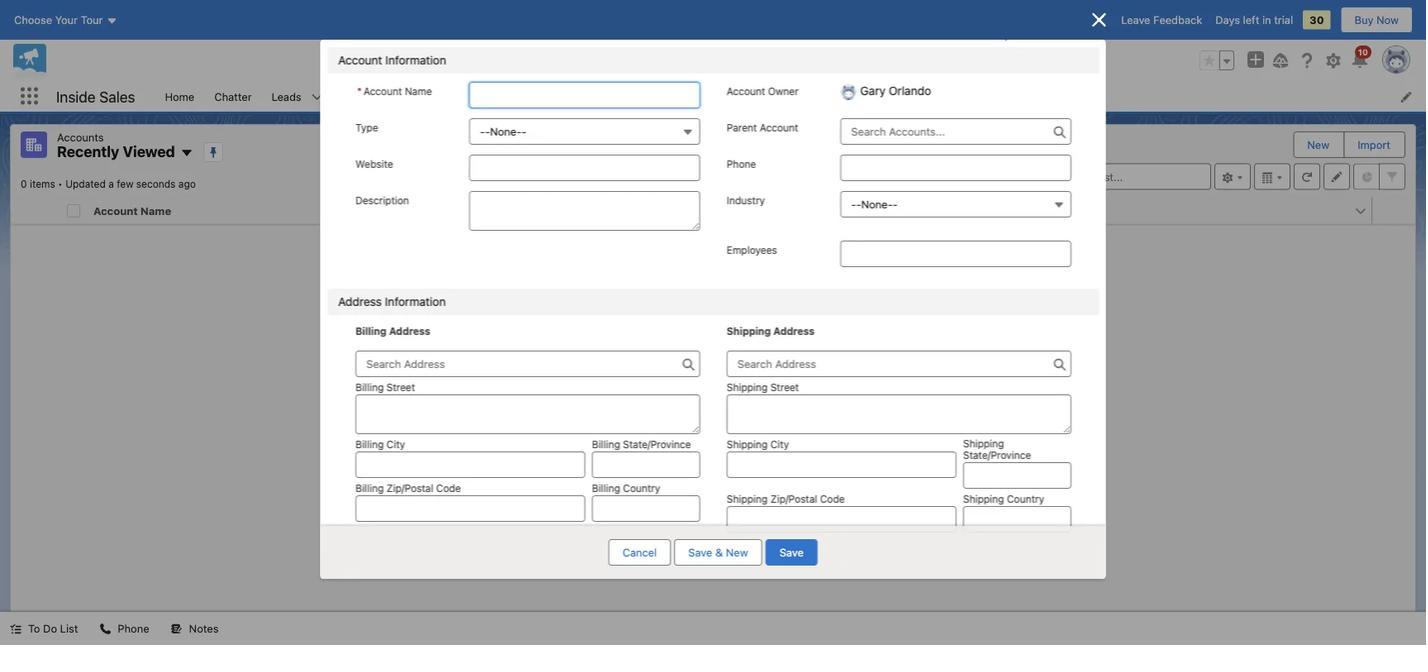 Task type: locate. For each thing, give the bounding box(es) containing it.
save left &
[[689, 546, 713, 559]]

billing up billing state/province text box
[[592, 438, 620, 450]]

1 horizontal spatial owner
[[998, 204, 1033, 217]]

status containing you haven't viewed any accounts recently.
[[607, 388, 820, 420]]

owner left alias
[[998, 204, 1033, 217]]

text default image
[[100, 623, 111, 635], [171, 623, 182, 635]]

account for account owner
[[727, 85, 765, 97]]

shipping street
[[727, 381, 799, 393]]

1 horizontal spatial address
[[389, 325, 430, 337]]

0 vertical spatial accounts
[[429, 90, 476, 103]]

1 vertical spatial new
[[726, 546, 748, 559]]

type --none--
[[355, 122, 526, 138]]

1 horizontal spatial street
[[770, 381, 799, 393]]

shipping for shipping state/province
[[963, 438, 1004, 449]]

text default image right list
[[100, 623, 111, 635]]

now
[[1377, 14, 1399, 26]]

0 horizontal spatial street
[[386, 381, 415, 393]]

city down views.
[[770, 438, 789, 450]]

shipping up shipping street
[[727, 325, 771, 337]]

1 information from the top
[[385, 53, 446, 67]]

0 horizontal spatial owner
[[768, 85, 799, 97]]

1 vertical spatial accounts
[[57, 131, 104, 143]]

1 horizontal spatial city
[[770, 438, 789, 450]]

billing up billing zip/postal code
[[355, 438, 384, 450]]

zip/postal
[[386, 482, 433, 494], [770, 493, 817, 505]]

0 horizontal spatial new
[[726, 546, 748, 559]]

0 horizontal spatial none-
[[490, 125, 521, 138]]

1 horizontal spatial *
[[969, 28, 974, 41]]

billing for billing city
[[355, 438, 384, 450]]

buy now
[[1355, 14, 1399, 26]]

address
[[338, 295, 382, 308], [389, 325, 430, 337], [773, 325, 815, 337]]

items
[[30, 178, 55, 190]]

country up shipping country text field
[[1007, 493, 1044, 505]]

Website text field
[[469, 155, 700, 181]]

to do list button
[[0, 612, 88, 645]]

website
[[355, 158, 393, 170]]

0 horizontal spatial accounts
[[57, 131, 104, 143]]

1 horizontal spatial phone
[[727, 158, 756, 170]]

zip/postal down billing city
[[386, 482, 433, 494]]

to
[[28, 622, 40, 635]]

1 street from the left
[[386, 381, 415, 393]]

30
[[1310, 14, 1325, 26]]

shipping for shipping address
[[727, 325, 771, 337]]

accounts inside 'link'
[[429, 90, 476, 103]]

owner inside button
[[998, 204, 1033, 217]]

information
[[385, 53, 446, 67], [385, 295, 446, 308]]

phone
[[727, 158, 756, 170], [118, 622, 149, 635]]

cell inside the recently viewed|accounts|list view element
[[60, 197, 87, 225]]

save down shipping zip/postal code
[[780, 546, 804, 559]]

account right parent
[[760, 122, 798, 133]]

accounts down the inside
[[57, 131, 104, 143]]

1 vertical spatial owner
[[998, 204, 1033, 217]]

owner for account owner alias
[[998, 204, 1033, 217]]

item number image
[[11, 197, 60, 224]]

feedback
[[1154, 14, 1203, 26]]

* for * account name
[[357, 85, 362, 97]]

accounts link
[[420, 81, 486, 112]]

0 vertical spatial *
[[969, 28, 974, 41]]

item number element
[[11, 197, 60, 225]]

seconds
[[136, 178, 176, 190]]

save for save
[[780, 546, 804, 559]]

1 city from the left
[[386, 438, 405, 450]]

street
[[386, 381, 415, 393], [770, 381, 799, 393]]

account down a
[[93, 204, 138, 217]]

address down address information
[[389, 325, 430, 337]]

industry --none--
[[727, 194, 898, 210]]

2 information from the top
[[385, 295, 446, 308]]

0 vertical spatial name
[[405, 85, 432, 97]]

0 vertical spatial phone
[[727, 158, 756, 170]]

save & new
[[689, 546, 748, 559]]

accounts
[[429, 90, 476, 103], [57, 131, 104, 143], [727, 390, 774, 402]]

shipping for shipping city
[[727, 438, 768, 450]]

text default image inside phone button
[[100, 623, 111, 635]]

1 horizontal spatial code
[[820, 493, 845, 505]]

accounts up views.
[[727, 390, 774, 402]]

leave
[[1122, 14, 1151, 26]]

Description text field
[[469, 191, 700, 231]]

none- inside type --none--
[[490, 125, 521, 138]]

information up "* account name"
[[385, 53, 446, 67]]

owner up parent account
[[768, 85, 799, 97]]

street for billing street
[[386, 381, 415, 393]]

state/province up billing state/province text box
[[623, 438, 691, 450]]

contacts list item
[[333, 81, 420, 112]]

1 horizontal spatial name
[[405, 85, 432, 97]]

text default image inside notes button
[[171, 623, 182, 635]]

1 vertical spatial name
[[141, 204, 171, 217]]

0 horizontal spatial text default image
[[100, 623, 111, 635]]

state/province up shipping state/province text field
[[963, 449, 1031, 461]]

street down billing address
[[386, 381, 415, 393]]

accounts up type --none--
[[429, 90, 476, 103]]

street up views.
[[770, 381, 799, 393]]

Type button
[[469, 118, 700, 145]]

Search Address text field
[[727, 351, 1071, 377]]

0 horizontal spatial name
[[141, 204, 171, 217]]

billing up billing city
[[355, 381, 384, 393]]

address up shipping street
[[773, 325, 815, 337]]

information up billing address
[[385, 295, 446, 308]]

inside
[[56, 87, 96, 105]]

0 horizontal spatial zip/postal
[[386, 482, 433, 494]]

phone down parent
[[727, 158, 756, 170]]

1 horizontal spatial save
[[780, 546, 804, 559]]

list
[[155, 81, 1427, 112]]

0 vertical spatial information
[[385, 53, 446, 67]]

a
[[109, 178, 114, 190]]

shipping down shipping city
[[727, 493, 768, 505]]

1 text default image from the left
[[100, 623, 111, 635]]

billing down address information
[[355, 325, 386, 337]]

none-
[[490, 125, 521, 138], [861, 198, 893, 210]]

updated
[[65, 178, 106, 190]]

billing up billing country 'text box' on the bottom
[[592, 482, 620, 494]]

1 horizontal spatial country
[[1007, 493, 1044, 505]]

recently
[[57, 143, 119, 160]]

2 horizontal spatial address
[[773, 325, 815, 337]]

1 horizontal spatial accounts
[[429, 90, 476, 103]]

search...
[[555, 54, 599, 67]]

new button
[[1295, 132, 1343, 157]]

shipping for shipping zip/postal code
[[727, 493, 768, 505]]

code up billing zip/postal code text field
[[436, 482, 461, 494]]

shipping
[[727, 325, 771, 337], [727, 381, 768, 393], [963, 438, 1004, 449], [727, 438, 768, 450], [727, 493, 768, 505], [963, 493, 1004, 505]]

1 vertical spatial phone
[[118, 622, 149, 635]]

account up parent
[[727, 85, 765, 97]]

1 horizontal spatial zip/postal
[[770, 493, 817, 505]]

account up the contacts link
[[338, 53, 382, 67]]

to do list
[[28, 622, 78, 635]]

phone element
[[516, 197, 954, 225]]

Shipping City text field
[[727, 452, 957, 478]]

account owner alias button
[[945, 197, 1355, 224]]

none- for industry --none--
[[861, 198, 893, 210]]

Shipping Country text field
[[963, 506, 1071, 533]]

billing state/province
[[592, 438, 691, 450]]

search... button
[[522, 47, 853, 74]]

code up shipping zip/postal code text field
[[820, 493, 845, 505]]

2 text default image from the left
[[171, 623, 182, 635]]

2 street from the left
[[770, 381, 799, 393]]

text default image for notes
[[171, 623, 182, 635]]

None text field
[[469, 82, 700, 108]]

0 horizontal spatial state/province
[[623, 438, 691, 450]]

city up billing zip/postal code
[[386, 438, 405, 450]]

Billing Country text field
[[592, 495, 700, 522]]

parent account
[[727, 122, 798, 133]]

*
[[969, 28, 974, 41], [357, 85, 362, 97]]

save button
[[766, 539, 818, 566]]

shipping inside shipping state/province
[[963, 438, 1004, 449]]

0 vertical spatial owner
[[768, 85, 799, 97]]

billing street
[[355, 381, 415, 393]]

zip/postal for billing
[[386, 482, 433, 494]]

shipping up shipping state/province text field
[[963, 438, 1004, 449]]

none- inside industry --none--
[[861, 198, 893, 210]]

shipping up shipping country text field
[[963, 493, 1004, 505]]

name inside button
[[141, 204, 171, 217]]

new right &
[[726, 546, 748, 559]]

0 vertical spatial new
[[1308, 139, 1330, 151]]

inverse image
[[1090, 10, 1110, 30]]

2 save from the left
[[780, 546, 804, 559]]

0 horizontal spatial country
[[623, 482, 660, 494]]

1 horizontal spatial none-
[[861, 198, 893, 210]]

country up billing country 'text box' on the bottom
[[623, 482, 660, 494]]

recently viewed status
[[21, 178, 65, 190]]

zip/postal up shipping zip/postal code text field
[[770, 493, 817, 505]]

0 horizontal spatial code
[[436, 482, 461, 494]]

action image
[[1373, 197, 1416, 224]]

2 vertical spatial accounts
[[727, 390, 774, 402]]

0 vertical spatial none-
[[490, 125, 521, 138]]

viewed
[[123, 143, 175, 160]]

1 save from the left
[[689, 546, 713, 559]]

save
[[689, 546, 713, 559], [780, 546, 804, 559]]

0 horizontal spatial phone
[[118, 622, 149, 635]]

group
[[1200, 50, 1235, 70]]

address up billing address
[[338, 295, 382, 308]]

1 horizontal spatial new
[[1308, 139, 1330, 151]]

2 horizontal spatial accounts
[[727, 390, 774, 402]]

1 horizontal spatial state/province
[[963, 449, 1031, 461]]

owner
[[768, 85, 799, 97], [998, 204, 1033, 217]]

phone left notes button
[[118, 622, 149, 635]]

account down the phone text field
[[951, 204, 995, 217]]

leads link
[[262, 81, 311, 112]]

shipping zip/postal code
[[727, 493, 845, 505]]

cell
[[60, 197, 87, 225]]

import button
[[1345, 132, 1404, 157]]

days left in trial
[[1216, 14, 1294, 26]]

Shipping State/Province text field
[[963, 462, 1071, 489]]

state/province for shipping
[[963, 449, 1031, 461]]

0 horizontal spatial city
[[386, 438, 405, 450]]

1 vertical spatial *
[[357, 85, 362, 97]]

contacts
[[343, 90, 388, 103]]

new left import at the right top of the page
[[1308, 139, 1330, 151]]

sales
[[99, 87, 135, 105]]

do
[[43, 622, 57, 635]]

Billing State/Province text field
[[592, 452, 700, 478]]

1 horizontal spatial text default image
[[171, 623, 182, 635]]

information for account information
[[385, 53, 446, 67]]

shipping up views.
[[727, 381, 768, 393]]

zip/postal for shipping
[[770, 493, 817, 505]]

contacts link
[[333, 81, 398, 112]]

shipping for shipping country
[[963, 493, 1004, 505]]

name down the seconds
[[141, 204, 171, 217]]

0 horizontal spatial *
[[357, 85, 362, 97]]

None search field
[[1013, 163, 1212, 190]]

0 horizontal spatial save
[[689, 546, 713, 559]]

1 vertical spatial information
[[385, 295, 446, 308]]

notes button
[[161, 612, 229, 645]]

account
[[338, 53, 382, 67], [363, 85, 402, 97], [727, 85, 765, 97], [760, 122, 798, 133], [93, 204, 138, 217], [951, 204, 995, 217]]

status
[[607, 388, 820, 420]]

billing
[[355, 325, 386, 337], [355, 381, 384, 393], [355, 438, 384, 450], [592, 438, 620, 450], [355, 482, 384, 494], [592, 482, 620, 494]]

-
[[480, 125, 485, 138], [485, 125, 490, 138], [521, 125, 526, 138], [851, 198, 856, 210], [856, 198, 861, 210], [893, 198, 898, 210]]

status inside the recently viewed|accounts|list view element
[[607, 388, 820, 420]]

shipping state/province
[[963, 438, 1031, 461]]

save inside save & new button
[[689, 546, 713, 559]]

cancel button
[[609, 539, 671, 566]]

trial
[[1275, 14, 1294, 26]]

account information
[[338, 53, 446, 67]]

1 vertical spatial none-
[[861, 198, 893, 210]]

billing down billing city
[[355, 482, 384, 494]]

2 city from the left
[[770, 438, 789, 450]]

save inside save button
[[780, 546, 804, 559]]

left
[[1244, 14, 1260, 26]]

shipping down views.
[[727, 438, 768, 450]]

name down 'account information'
[[405, 85, 432, 97]]

new
[[1308, 139, 1330, 151], [726, 546, 748, 559]]

recently viewed|accounts|list view element
[[10, 124, 1417, 612]]

text default image left notes
[[171, 623, 182, 635]]



Task type: describe. For each thing, give the bounding box(es) containing it.
save for save & new
[[689, 546, 713, 559]]

Parent Account text field
[[840, 118, 1071, 145]]

cancel
[[623, 546, 657, 559]]

save & new button
[[675, 539, 762, 566]]

account name element
[[87, 197, 516, 225]]

code for billing zip/postal code
[[436, 482, 461, 494]]

Shipping Street text field
[[727, 395, 1071, 434]]

buy now button
[[1341, 7, 1413, 33]]

accounts inside the you haven't viewed any accounts recently. try switching list views.
[[727, 390, 774, 402]]

leads list item
[[262, 81, 333, 112]]

billing for billing state/province
[[592, 438, 620, 450]]

0 items • updated a few seconds ago
[[21, 178, 196, 190]]

type
[[355, 122, 378, 133]]

billing for billing country
[[592, 482, 620, 494]]

account owner alias element
[[945, 197, 1383, 225]]

description
[[355, 194, 409, 206]]

chatter link
[[204, 81, 262, 112]]

account for account information
[[338, 53, 382, 67]]

in
[[1263, 14, 1272, 26]]

information for address information
[[385, 295, 446, 308]]

street for shipping street
[[770, 381, 799, 393]]

* account name
[[357, 85, 432, 97]]

0 horizontal spatial address
[[338, 295, 382, 308]]

shipping address
[[727, 325, 815, 337]]

billing zip/postal code
[[355, 482, 461, 494]]

country for shipping country
[[1007, 493, 1044, 505]]

account name
[[93, 204, 171, 217]]

city for billing city
[[386, 438, 405, 450]]

billing for billing address
[[355, 325, 386, 337]]

home
[[165, 90, 195, 103]]

viewed
[[668, 390, 703, 402]]

* for *
[[969, 28, 974, 41]]

phone inside button
[[118, 622, 149, 635]]

country for billing country
[[623, 482, 660, 494]]

account down 'account information'
[[363, 85, 402, 97]]

switching
[[673, 406, 721, 418]]

accounts image
[[21, 132, 47, 158]]

text default image
[[10, 623, 22, 635]]

haven't
[[629, 390, 665, 402]]

views.
[[741, 406, 772, 418]]

city for shipping city
[[770, 438, 789, 450]]

&
[[716, 546, 723, 559]]

account name button
[[87, 197, 498, 224]]

address for shipping
[[773, 325, 815, 337]]

list view controls image
[[1215, 163, 1251, 190]]

list
[[60, 622, 78, 635]]

notes
[[189, 622, 219, 635]]

list
[[724, 406, 738, 418]]

you
[[607, 390, 626, 402]]

billing address
[[355, 325, 430, 337]]

state/province for billing
[[623, 438, 691, 450]]

chatter
[[214, 90, 252, 103]]

0
[[21, 178, 27, 190]]

billing for billing zip/postal code
[[355, 482, 384, 494]]

leave feedback
[[1122, 14, 1203, 26]]

new inside the recently viewed|accounts|list view element
[[1308, 139, 1330, 151]]

Billing Street text field
[[355, 395, 700, 434]]

Billing Zip/Postal Code text field
[[355, 495, 585, 522]]

billing country
[[592, 482, 660, 494]]

owner for account owner
[[768, 85, 799, 97]]

import
[[1358, 139, 1391, 151]]

alias
[[1036, 204, 1062, 217]]

billing for billing street
[[355, 381, 384, 393]]

accounts list item
[[420, 81, 508, 112]]

phone button
[[90, 612, 159, 645]]

shipping country
[[963, 493, 1044, 505]]

list containing home
[[155, 81, 1427, 112]]

Phone text field
[[840, 155, 1071, 181]]

none- for type --none--
[[490, 125, 521, 138]]

account for account owner alias
[[951, 204, 995, 217]]

industry
[[727, 194, 765, 206]]

account owner alias
[[951, 204, 1062, 217]]

address for billing
[[389, 325, 430, 337]]

leads
[[272, 90, 302, 103]]

any
[[706, 390, 724, 402]]

recently.
[[777, 390, 820, 402]]

leave feedback link
[[1122, 14, 1203, 26]]

ago
[[178, 178, 196, 190]]

Employees text field
[[840, 241, 1071, 267]]

Search Address text field
[[355, 351, 700, 377]]

action element
[[1373, 197, 1416, 225]]

Search Recently Viewed list view. search field
[[1013, 163, 1212, 190]]

Billing City text field
[[355, 452, 585, 478]]

home link
[[155, 81, 204, 112]]

parent
[[727, 122, 757, 133]]

billing city
[[355, 438, 405, 450]]

account owner
[[727, 85, 799, 97]]

employees
[[727, 244, 777, 256]]

recently viewed
[[57, 143, 175, 160]]

Shipping Zip/Postal Code text field
[[727, 506, 957, 533]]

inside sales
[[56, 87, 135, 105]]

text default image for phone
[[100, 623, 111, 635]]

you haven't viewed any accounts recently. try switching list views.
[[607, 390, 820, 418]]

buy
[[1355, 14, 1374, 26]]

shipping city
[[727, 438, 789, 450]]

Industry button
[[840, 191, 1071, 218]]

few
[[117, 178, 134, 190]]

account for account name
[[93, 204, 138, 217]]

code for shipping zip/postal code
[[820, 493, 845, 505]]

try
[[654, 406, 670, 418]]

select list display image
[[1255, 163, 1291, 190]]

address information
[[338, 295, 446, 308]]

days
[[1216, 14, 1241, 26]]

shipping for shipping street
[[727, 381, 768, 393]]

•
[[58, 178, 63, 190]]



Task type: vqa. For each thing, say whether or not it's contained in the screenshot.
Drafts
no



